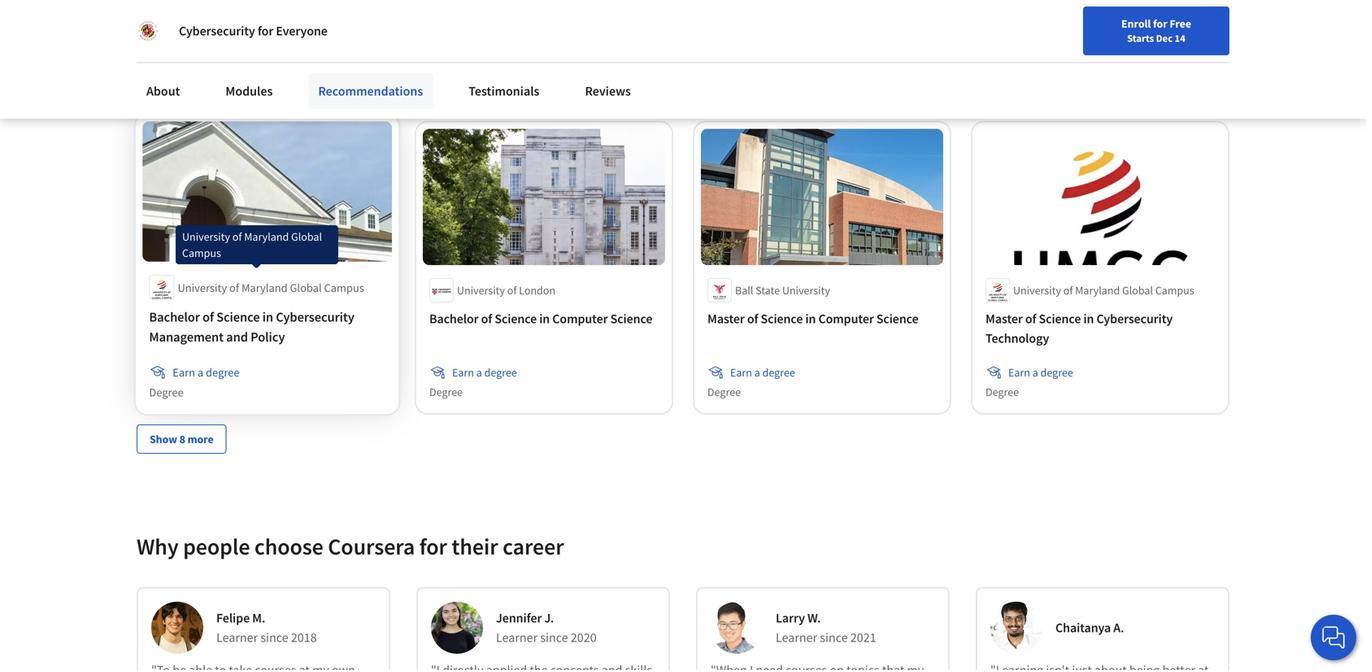 Task type: vqa. For each thing, say whether or not it's contained in the screenshot.
"chaitanya"
yes



Task type: describe. For each thing, give the bounding box(es) containing it.
and
[[226, 329, 248, 346]]

14
[[1175, 32, 1186, 45]]

coursera
[[328, 533, 415, 561]]

master of science in cybersecurity technology
[[986, 311, 1173, 347]]

recommendations link
[[309, 73, 433, 109]]

university for bachelor of science in cybersecurity management and policy
[[178, 280, 227, 295]]

science for master of science in computer science
[[761, 311, 803, 327]]

w.
[[808, 610, 821, 626]]

campus for bachelor
[[324, 280, 364, 295]]

a.
[[1114, 620, 1125, 636]]

master for master of science in cybersecurity technology
[[986, 311, 1023, 327]]

science for bachelor of science in cybersecurity management and policy
[[217, 309, 260, 326]]

in for master of science in cybersecurity technology
[[1084, 311, 1094, 327]]

master of science in computer science
[[708, 311, 919, 327]]

in for bachelor of science in computer science
[[540, 311, 550, 327]]

felipe
[[216, 610, 250, 626]]

more
[[188, 432, 214, 447]]

testimonials link
[[459, 73, 549, 109]]

university of maryland global campus for master
[[1014, 283, 1195, 298]]

master of science in computer science link
[[708, 309, 937, 329]]

learner for jennifer
[[496, 630, 538, 646]]

management
[[149, 329, 224, 346]]

ball state university
[[735, 283, 830, 298]]

maryland for master
[[1076, 283, 1120, 298]]

enroll for free starts dec 14
[[1122, 16, 1192, 45]]

degree for master of science in computer science
[[708, 385, 741, 400]]

university of london
[[457, 283, 556, 298]]

show 8 more
[[150, 432, 214, 447]]

cybersecurity for master
[[1097, 311, 1173, 327]]

chaitanya a.
[[1056, 620, 1125, 636]]

english
[[1055, 51, 1094, 67]]

global for master
[[1123, 283, 1154, 298]]

for
[[134, 8, 152, 24]]

university for bachelor of science in computer science
[[457, 283, 505, 298]]

degree for bachelor of science in computer science
[[430, 385, 463, 400]]

larry
[[776, 610, 805, 626]]

find
[[915, 51, 936, 66]]

since for m.
[[261, 630, 289, 646]]

computer for bachelor of science in computer science
[[553, 311, 608, 327]]

why people choose coursera for their career
[[137, 533, 564, 561]]

collection element
[[127, 0, 1240, 480]]

degree for master of science in cybersecurity technology
[[986, 385, 1019, 400]]

chat with us image
[[1321, 625, 1347, 651]]

find your new career link
[[907, 49, 1025, 69]]

of down ball
[[747, 311, 759, 327]]

science for master of science in cybersecurity technology
[[1039, 311, 1081, 327]]

technology
[[986, 330, 1050, 347]]

businesses
[[155, 8, 215, 24]]

policy
[[251, 329, 285, 346]]

j.
[[545, 610, 554, 626]]

starts
[[1128, 32, 1155, 45]]

since for j.
[[540, 630, 568, 646]]

about
[[146, 83, 180, 99]]

bachelor of science in cybersecurity management and policy link
[[149, 307, 386, 347]]

master for master of science in computer science
[[708, 311, 745, 327]]

of down university of london
[[481, 311, 492, 327]]

larry w. learner since 2021
[[776, 610, 877, 646]]

in for bachelor of science in cybersecurity management and policy
[[263, 309, 273, 326]]

of left london
[[507, 283, 517, 298]]

degree for bachelor of science in cybersecurity management and policy
[[149, 385, 184, 400]]

why
[[137, 533, 179, 561]]

learner for felipe
[[216, 630, 258, 646]]

for for everyone
[[258, 23, 273, 39]]

their
[[452, 533, 498, 561]]

since for w.
[[820, 630, 848, 646]]

2020
[[571, 630, 597, 646]]

dec
[[1157, 32, 1173, 45]]

in for master of science in computer science
[[806, 311, 816, 327]]

enroll
[[1122, 16, 1151, 31]]

english button
[[1025, 33, 1123, 85]]

m.
[[252, 610, 265, 626]]

university of maryland global campus for bachelor
[[178, 280, 364, 295]]

for for free
[[1154, 16, 1168, 31]]

bachelor of science in computer science
[[430, 311, 653, 327]]



Task type: locate. For each thing, give the bounding box(es) containing it.
cybersecurity
[[179, 23, 255, 39], [276, 309, 354, 326], [1097, 311, 1173, 327]]

for up dec
[[1154, 16, 1168, 31]]

reviews
[[585, 83, 631, 99]]

0 horizontal spatial master
[[708, 311, 745, 327]]

show
[[150, 432, 177, 447]]

1 horizontal spatial university of maryland global campus
[[1014, 283, 1195, 298]]

ball
[[735, 283, 754, 298]]

master inside the master of science in computer science link
[[708, 311, 745, 327]]

career
[[503, 533, 564, 561]]

0 horizontal spatial for
[[258, 23, 273, 39]]

learner inside felipe m. learner since 2018
[[216, 630, 258, 646]]

1 computer from the left
[[553, 311, 608, 327]]

master
[[708, 311, 745, 327], [986, 311, 1023, 327]]

learner down larry
[[776, 630, 818, 646]]

1 horizontal spatial bachelor
[[430, 311, 479, 327]]

since inside felipe m. learner since 2018
[[261, 630, 289, 646]]

recommendations
[[318, 83, 423, 99]]

university up management
[[178, 280, 227, 295]]

modules link
[[216, 73, 283, 109]]

2018
[[291, 630, 317, 646]]

science
[[217, 309, 260, 326], [495, 311, 537, 327], [611, 311, 653, 327], [761, 311, 803, 327], [877, 311, 919, 327], [1039, 311, 1081, 327]]

find your new career
[[915, 51, 1017, 66]]

1 horizontal spatial learner
[[496, 630, 538, 646]]

maryland
[[242, 280, 288, 295], [1076, 283, 1120, 298]]

since
[[261, 630, 289, 646], [540, 630, 568, 646], [820, 630, 848, 646]]

bachelor of science in computer science link
[[430, 309, 659, 329]]

computer for master of science in computer science
[[819, 311, 874, 327]]

2 since from the left
[[540, 630, 568, 646]]

about link
[[137, 73, 190, 109]]

master up technology at right
[[986, 311, 1023, 327]]

2021
[[851, 630, 877, 646]]

learner for larry
[[776, 630, 818, 646]]

1 horizontal spatial since
[[540, 630, 568, 646]]

career
[[986, 51, 1017, 66]]

of inside "bachelor of science in cybersecurity management and policy"
[[203, 309, 214, 326]]

for left everyone
[[258, 23, 273, 39]]

of up management
[[203, 309, 214, 326]]

science inside master of science in cybersecurity technology
[[1039, 311, 1081, 327]]

1 horizontal spatial for
[[420, 533, 447, 561]]

2 horizontal spatial for
[[1154, 16, 1168, 31]]

since down j.
[[540, 630, 568, 646]]

1 horizontal spatial global
[[1123, 283, 1154, 298]]

science for bachelor of science in computer science
[[495, 311, 537, 327]]

2 horizontal spatial learner
[[776, 630, 818, 646]]

of
[[229, 280, 239, 295], [507, 283, 517, 298], [1064, 283, 1073, 298], [203, 309, 214, 326], [481, 311, 492, 327], [747, 311, 759, 327], [1026, 311, 1037, 327]]

jennifer
[[496, 610, 542, 626]]

show notifications image
[[1147, 53, 1167, 72]]

for inside enroll for free starts dec 14
[[1154, 16, 1168, 31]]

1 horizontal spatial master
[[986, 311, 1023, 327]]

maryland up master of science in cybersecurity technology link at right
[[1076, 283, 1120, 298]]

learner inside "larry w. learner since 2021"
[[776, 630, 818, 646]]

university up "master of science in computer science"
[[783, 283, 830, 298]]

computer down ball state university
[[819, 311, 874, 327]]

since inside "larry w. learner since 2021"
[[820, 630, 848, 646]]

cybersecurity for bachelor
[[276, 309, 354, 326]]

bachelor for computer
[[430, 311, 479, 327]]

master inside master of science in cybersecurity technology
[[986, 311, 1023, 327]]

university up technology at right
[[1014, 283, 1062, 298]]

of up "bachelor of science in cybersecurity management and policy"
[[229, 280, 239, 295]]

0 horizontal spatial learner
[[216, 630, 258, 646]]

bachelor for cybersecurity
[[149, 309, 200, 326]]

in inside "bachelor of science in cybersecurity management and policy"
[[263, 309, 273, 326]]

global for bachelor
[[290, 280, 322, 295]]

computer
[[553, 311, 608, 327], [819, 311, 874, 327]]

jennifer j. learner since 2020
[[496, 610, 597, 646]]

testimonials
[[469, 83, 540, 99]]

university of maryland global campus up bachelor of science in cybersecurity management and policy link
[[178, 280, 364, 295]]

8
[[179, 432, 185, 447]]

0 horizontal spatial computer
[[553, 311, 608, 327]]

1 horizontal spatial maryland
[[1076, 283, 1120, 298]]

1 horizontal spatial campus
[[1156, 283, 1195, 298]]

2 horizontal spatial since
[[820, 630, 848, 646]]

bachelor
[[149, 309, 200, 326], [430, 311, 479, 327]]

cybersecurity inside "bachelor of science in cybersecurity management and policy"
[[276, 309, 354, 326]]

university
[[178, 280, 227, 295], [457, 283, 505, 298], [783, 283, 830, 298], [1014, 283, 1062, 298]]

science inside "bachelor of science in cybersecurity management and policy"
[[217, 309, 260, 326]]

3 learner from the left
[[776, 630, 818, 646]]

global up master of science in cybersecurity technology link at right
[[1123, 283, 1154, 298]]

earn a degree
[[174, 52, 239, 66], [452, 52, 517, 66], [731, 52, 795, 66], [1009, 52, 1074, 66], [173, 365, 240, 380], [452, 365, 517, 380], [731, 365, 795, 380], [1009, 365, 1074, 380]]

master of science in cybersecurity technology link
[[986, 309, 1215, 348]]

in
[[263, 309, 273, 326], [540, 311, 550, 327], [806, 311, 816, 327], [1084, 311, 1094, 327]]

show 8 more button
[[137, 425, 227, 454]]

1 horizontal spatial cybersecurity
[[276, 309, 354, 326]]

felipe m. learner since 2018
[[216, 610, 317, 646]]

chaitanya
[[1056, 620, 1111, 636]]

0 horizontal spatial since
[[261, 630, 289, 646]]

learner down felipe
[[216, 630, 258, 646]]

for
[[1154, 16, 1168, 31], [258, 23, 273, 39], [420, 533, 447, 561]]

None search field
[[232, 43, 622, 75]]

since down m.
[[261, 630, 289, 646]]

2 master from the left
[[986, 311, 1023, 327]]

london
[[519, 283, 556, 298]]

earn
[[174, 52, 196, 66], [452, 52, 474, 66], [731, 52, 752, 66], [1009, 52, 1031, 66], [173, 365, 195, 380], [452, 365, 474, 380], [731, 365, 752, 380], [1009, 365, 1031, 380]]

learner
[[216, 630, 258, 646], [496, 630, 538, 646], [776, 630, 818, 646]]

global up bachelor of science in cybersecurity management and policy link
[[290, 280, 322, 295]]

0 horizontal spatial university of maryland global campus
[[178, 280, 364, 295]]

modules
[[226, 83, 273, 99]]

bachelor inside "bachelor of science in cybersecurity management and policy"
[[149, 309, 200, 326]]

1 master from the left
[[708, 311, 745, 327]]

for left their on the bottom left of the page
[[420, 533, 447, 561]]

1
[[1162, 46, 1167, 58]]

reviews link
[[576, 73, 641, 109]]

everyone
[[276, 23, 328, 39]]

1 button
[[1134, 43, 1180, 82]]

master down ball
[[708, 311, 745, 327]]

state
[[756, 283, 780, 298]]

2 learner from the left
[[496, 630, 538, 646]]

for businesses
[[134, 8, 215, 24]]

bachelor up management
[[149, 309, 200, 326]]

bachelor down university of london
[[430, 311, 479, 327]]

computer down london
[[553, 311, 608, 327]]

global
[[290, 280, 322, 295], [1123, 283, 1154, 298]]

2 computer from the left
[[819, 311, 874, 327]]

1 horizontal spatial computer
[[819, 311, 874, 327]]

0 horizontal spatial campus
[[324, 280, 364, 295]]

degree
[[206, 52, 239, 66], [485, 52, 517, 66], [763, 52, 795, 66], [1041, 52, 1074, 66], [206, 365, 240, 380], [485, 365, 517, 380], [763, 365, 795, 380], [1041, 365, 1074, 380]]

people
[[183, 533, 250, 561]]

0 horizontal spatial bachelor
[[149, 309, 200, 326]]

degree
[[151, 71, 185, 86], [430, 71, 463, 86], [430, 385, 463, 400], [708, 385, 741, 400], [986, 385, 1019, 400], [149, 385, 184, 400]]

learner down jennifer
[[496, 630, 538, 646]]

of up technology at right
[[1026, 311, 1037, 327]]

maryland for bachelor
[[242, 280, 288, 295]]

0 horizontal spatial cybersecurity
[[179, 23, 255, 39]]

in inside master of science in cybersecurity technology
[[1084, 311, 1094, 327]]

cybersecurity for everyone
[[179, 23, 328, 39]]

campus
[[324, 280, 364, 295], [1156, 283, 1195, 298]]

since down w.
[[820, 630, 848, 646]]

university for master of science in cybersecurity technology
[[1014, 283, 1062, 298]]

university of maryland global campus
[[178, 280, 364, 295], [1014, 283, 1195, 298]]

since inside jennifer j. learner since 2020
[[540, 630, 568, 646]]

university of maryland, college park image
[[137, 20, 159, 42]]

university of maryland global campus up master of science in cybersecurity technology link at right
[[1014, 283, 1195, 298]]

cybersecurity inside master of science in cybersecurity technology
[[1097, 311, 1173, 327]]

choose
[[255, 533, 324, 561]]

bachelor of science in cybersecurity management and policy
[[149, 309, 354, 346]]

new
[[962, 51, 984, 66]]

1 learner from the left
[[216, 630, 258, 646]]

a
[[198, 52, 204, 66], [477, 52, 482, 66], [755, 52, 760, 66], [1033, 52, 1039, 66], [198, 365, 204, 380], [477, 365, 482, 380], [755, 365, 760, 380], [1033, 365, 1039, 380]]

university left london
[[457, 283, 505, 298]]

maryland up bachelor of science in cybersecurity management and policy link
[[242, 280, 288, 295]]

0 horizontal spatial maryland
[[242, 280, 288, 295]]

free
[[1170, 16, 1192, 31]]

3 since from the left
[[820, 630, 848, 646]]

2 horizontal spatial cybersecurity
[[1097, 311, 1173, 327]]

of inside master of science in cybersecurity technology
[[1026, 311, 1037, 327]]

campus for master
[[1156, 283, 1195, 298]]

your
[[938, 51, 960, 66]]

1 since from the left
[[261, 630, 289, 646]]

learner inside jennifer j. learner since 2020
[[496, 630, 538, 646]]

of up master of science in cybersecurity technology
[[1064, 283, 1073, 298]]

0 horizontal spatial global
[[290, 280, 322, 295]]



